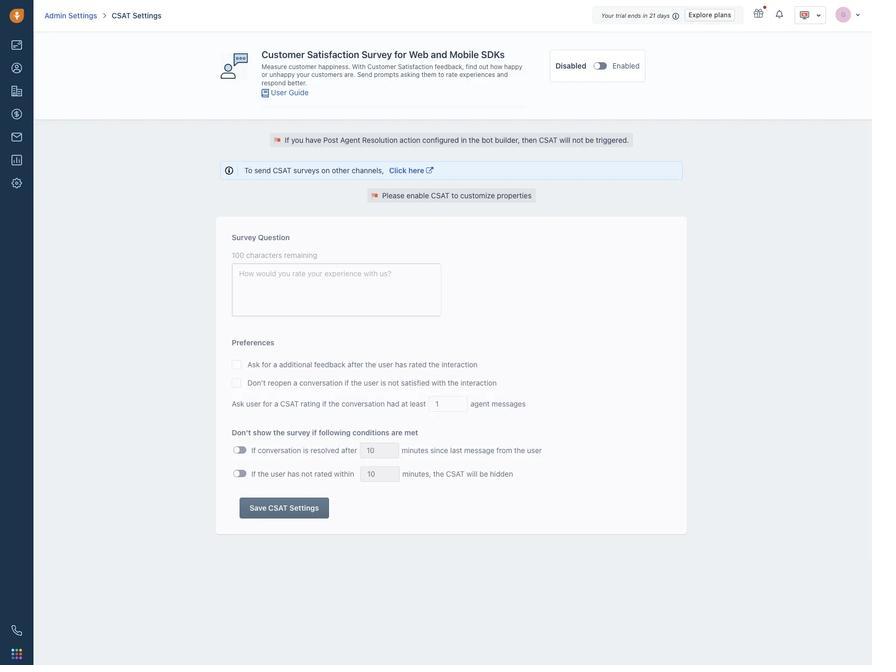 Task type: describe. For each thing, give the bounding box(es) containing it.
your
[[602, 12, 614, 19]]

enable
[[407, 191, 429, 200]]

resolution
[[362, 135, 398, 144]]

bell regular image
[[776, 9, 785, 19]]

customize
[[461, 191, 495, 200]]

action
[[400, 135, 421, 144]]

days
[[658, 12, 670, 19]]

configured
[[423, 135, 459, 144]]

explore plans button
[[685, 9, 736, 21]]

post
[[324, 135, 339, 144]]

out
[[479, 63, 489, 71]]

1 horizontal spatial and
[[497, 71, 508, 79]]

settings
[[133, 11, 162, 20]]

send
[[255, 166, 271, 175]]

0 vertical spatial customer
[[262, 49, 305, 60]]

csat left will
[[539, 135, 558, 144]]

external link image
[[426, 167, 434, 174]]

1 vertical spatial satisfaction
[[398, 63, 433, 71]]

respond
[[262, 79, 286, 87]]

have
[[306, 135, 322, 144]]

customer satisfaction survey for web and mobile sdks measure customer happiness. with customer satisfaction feedback, find out how happy or unhappy your customers are. send prompts asking them to rate experiences and respond better.
[[262, 49, 523, 87]]

1 vertical spatial to
[[452, 191, 459, 200]]

csat right send
[[273, 166, 292, 175]]

sdks
[[481, 49, 505, 60]]

ic_arrow_down image
[[856, 11, 861, 18]]

if
[[285, 135, 289, 144]]

admin
[[44, 11, 66, 20]]

click
[[389, 166, 407, 175]]

for
[[395, 49, 407, 60]]

21
[[650, 12, 656, 19]]

0 horizontal spatial satisfaction
[[307, 49, 360, 60]]

mobile
[[450, 49, 479, 60]]

prompts
[[374, 71, 399, 79]]

unhappy
[[270, 71, 295, 79]]

enabled
[[613, 61, 640, 70]]

phone element
[[6, 620, 27, 641]]

to inside the customer satisfaction survey for web and mobile sdks measure customer happiness. with customer satisfaction feedback, find out how happy or unhappy your customers are. send prompts asking them to rate experiences and respond better.
[[439, 71, 445, 79]]

phone image
[[12, 626, 22, 636]]

csat right enable
[[431, 191, 450, 200]]

please enable csat to customize properties
[[382, 191, 532, 200]]

admin settings link
[[44, 10, 97, 21]]

trial
[[616, 12, 627, 19]]

0 horizontal spatial in
[[461, 135, 467, 144]]

explore
[[689, 11, 713, 19]]

surveys
[[294, 166, 320, 175]]

happiness.
[[319, 63, 351, 71]]

customers
[[312, 71, 343, 79]]

happy
[[505, 63, 523, 71]]

plans
[[715, 11, 732, 19]]



Task type: vqa. For each thing, say whether or not it's contained in the screenshot.
the SMS link at the top left of page
no



Task type: locate. For each thing, give the bounding box(es) containing it.
them
[[422, 71, 437, 79]]

1 horizontal spatial customer
[[368, 63, 397, 71]]

1 horizontal spatial in
[[643, 12, 648, 19]]

disabled
[[556, 61, 587, 70]]

1 vertical spatial customer
[[368, 63, 397, 71]]

ends
[[628, 12, 642, 19]]

here
[[409, 166, 425, 175]]

1 horizontal spatial satisfaction
[[398, 63, 433, 71]]

customer
[[289, 63, 317, 71]]

rate
[[446, 71, 458, 79]]

satisfaction
[[307, 49, 360, 60], [398, 63, 433, 71]]

1 horizontal spatial to
[[452, 191, 459, 200]]

settings
[[68, 11, 97, 20]]

builder,
[[495, 135, 520, 144]]

web
[[409, 49, 429, 60]]

missing translation "unavailable" for locale "en-us" image
[[800, 10, 810, 20]]

to
[[439, 71, 445, 79], [452, 191, 459, 200]]

and down how
[[497, 71, 508, 79]]

on
[[322, 166, 330, 175]]

then
[[522, 135, 537, 144]]

the
[[469, 135, 480, 144]]

please
[[382, 191, 405, 200]]

in
[[643, 12, 648, 19], [461, 135, 467, 144]]

survey
[[362, 49, 392, 60]]

triggered.
[[596, 135, 629, 144]]

find
[[466, 63, 477, 71]]

will
[[560, 135, 571, 144]]

ic_arrow_down image
[[817, 11, 822, 19]]

in left the
[[461, 135, 467, 144]]

csat
[[112, 11, 131, 20], [539, 135, 558, 144], [273, 166, 292, 175], [431, 191, 450, 200]]

are.
[[345, 71, 356, 79]]

feedback,
[[435, 63, 464, 71]]

to
[[244, 166, 253, 175]]

if you have post agent resolution action configured in the bot builder, then csat will not be triggered.
[[285, 135, 629, 144]]

bot
[[482, 135, 493, 144]]

to left rate
[[439, 71, 445, 79]]

admin settings
[[44, 11, 97, 20]]

1 vertical spatial in
[[461, 135, 467, 144]]

csat settings
[[112, 11, 162, 20]]

channels,
[[352, 166, 384, 175]]

agent
[[341, 135, 360, 144]]

measure
[[262, 63, 287, 71]]

and up feedback,
[[431, 49, 448, 60]]

user guide
[[271, 88, 309, 97]]

customer up the 'measure' at the top left
[[262, 49, 305, 60]]

freshworks switcher image
[[12, 649, 22, 660]]

satisfaction up happiness.
[[307, 49, 360, 60]]

0 vertical spatial in
[[643, 12, 648, 19]]

and
[[431, 49, 448, 60], [497, 71, 508, 79]]

0 vertical spatial to
[[439, 71, 445, 79]]

other
[[332, 166, 350, 175]]

0 horizontal spatial to
[[439, 71, 445, 79]]

1 vertical spatial and
[[497, 71, 508, 79]]

to left customize
[[452, 191, 459, 200]]

how
[[491, 63, 503, 71]]

asking
[[401, 71, 420, 79]]

guide
[[289, 88, 309, 97]]

your trial ends in 21 days
[[602, 12, 670, 19]]

you
[[291, 135, 304, 144]]

user guide link
[[271, 88, 309, 97]]

satisfaction up the asking
[[398, 63, 433, 71]]

better.
[[288, 79, 307, 87]]

not
[[573, 135, 584, 144]]

properties
[[497, 191, 532, 200]]

0 vertical spatial satisfaction
[[307, 49, 360, 60]]

csat left the "settings"
[[112, 11, 131, 20]]

experiences
[[460, 71, 496, 79]]

your
[[297, 71, 310, 79]]

be
[[586, 135, 594, 144]]

explore plans
[[689, 11, 732, 19]]

0 horizontal spatial and
[[431, 49, 448, 60]]

0 horizontal spatial customer
[[262, 49, 305, 60]]

customer
[[262, 49, 305, 60], [368, 63, 397, 71]]

customer up prompts
[[368, 63, 397, 71]]

click here
[[389, 166, 425, 175]]

with
[[352, 63, 366, 71]]

None checkbox
[[594, 62, 607, 70]]

send
[[357, 71, 373, 79]]

0 vertical spatial and
[[431, 49, 448, 60]]

user
[[271, 88, 287, 97]]

click here button
[[386, 165, 437, 176]]

ic_info_icon image
[[673, 12, 680, 20]]

to send csat surveys on other channels,
[[244, 166, 386, 175]]

in left the "21" at the top right
[[643, 12, 648, 19]]

or
[[262, 71, 268, 79]]



